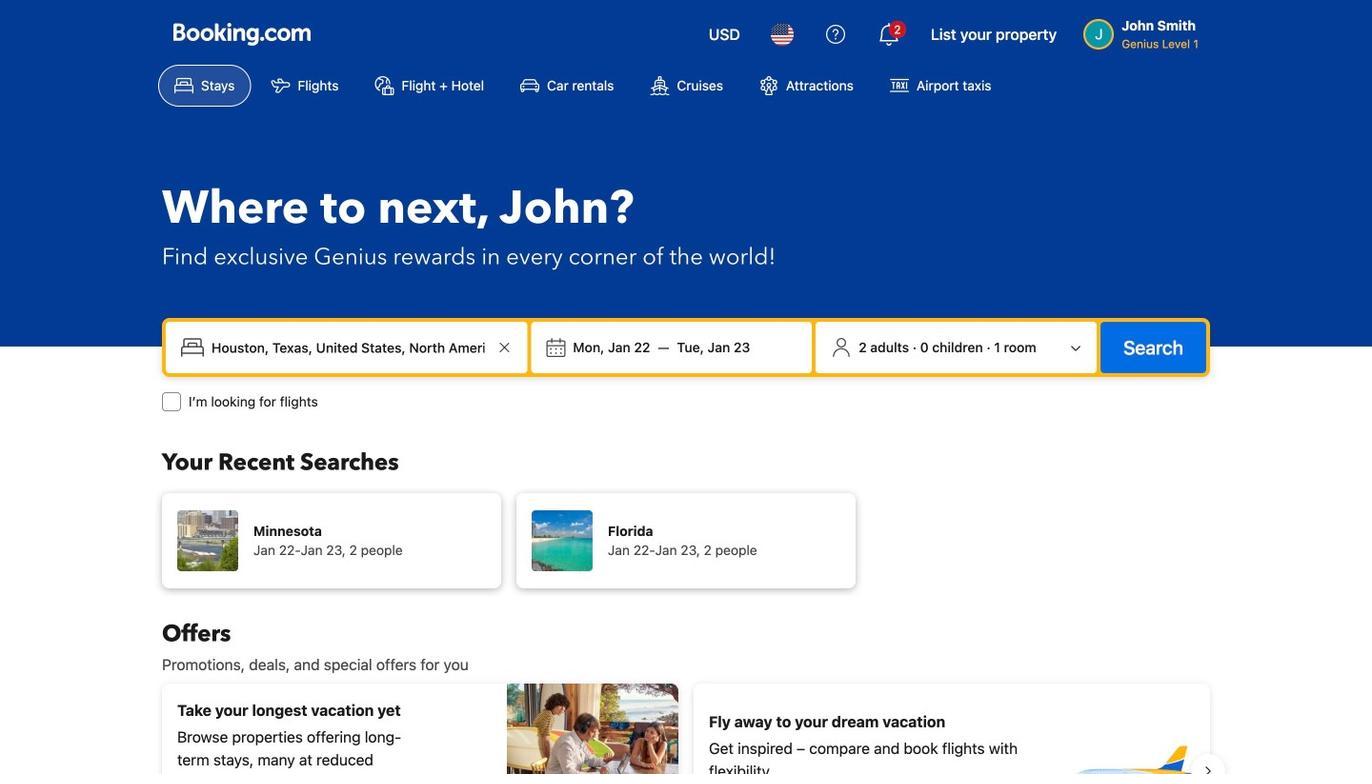 Task type: locate. For each thing, give the bounding box(es) containing it.
take your longest vacation yet image
[[507, 684, 679, 775]]

region
[[147, 677, 1226, 775]]



Task type: describe. For each thing, give the bounding box(es) containing it.
fly away to your dream vacation image
[[1062, 705, 1195, 775]]

booking.com image
[[173, 23, 311, 46]]

your account menu john smith genius level 1 element
[[1084, 9, 1206, 52]]

Where are you going? field
[[204, 331, 493, 365]]



Task type: vqa. For each thing, say whether or not it's contained in the screenshot.
17 $77
no



